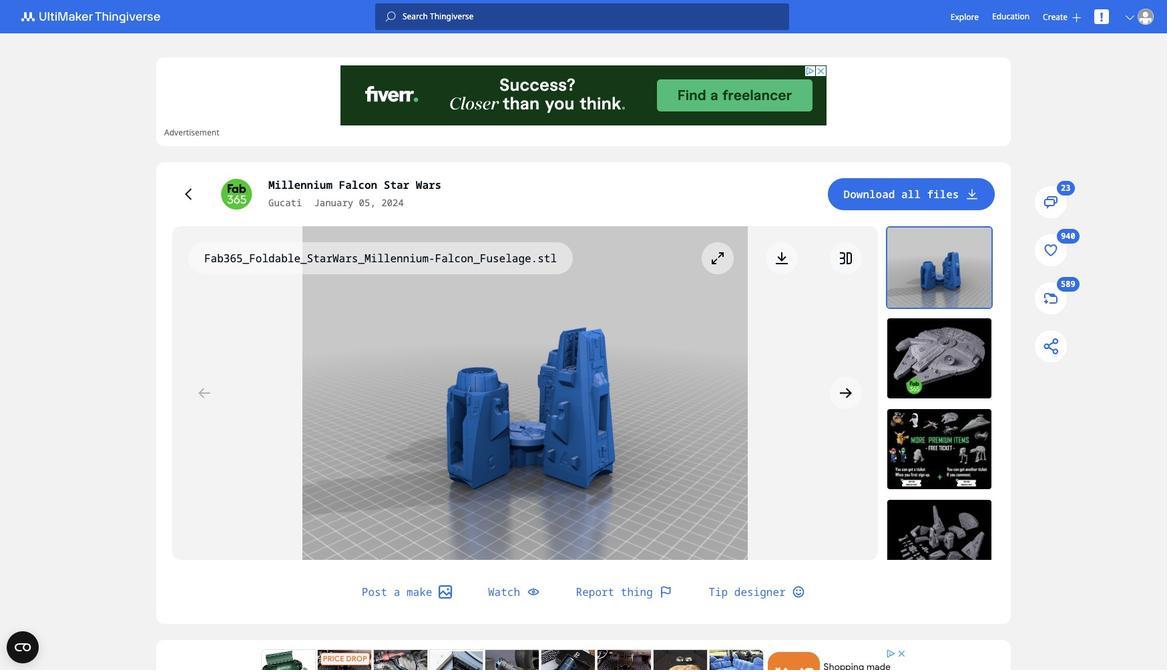 Task type: vqa. For each thing, say whether or not it's contained in the screenshot.
the rightmost Overview and Background
no



Task type: locate. For each thing, give the bounding box(es) containing it.
2 thumbnail representing an image or video in the carousel image from the top
[[887, 319, 992, 399]]

education
[[992, 11, 1030, 22]]

589
[[1061, 279, 1076, 290]]

a
[[394, 585, 400, 600]]

thumbnail representing an image or video in the carousel image
[[887, 228, 992, 308], [887, 319, 992, 399], [887, 409, 992, 489], [887, 500, 992, 580]]

january
[[314, 196, 353, 209]]

advertisement
[[164, 127, 219, 138]]

post
[[362, 585, 387, 600]]

fab365_foldable_starwars_millennium-
[[204, 251, 435, 266]]

advertisement element
[[341, 65, 827, 126], [260, 648, 907, 670]]

wars
[[416, 178, 442, 192]]

explore
[[951, 11, 979, 22]]

2024
[[381, 196, 404, 209]]

download all files
[[844, 187, 959, 202]]

0 vertical spatial advertisement element
[[341, 65, 827, 126]]

1 thumbnail representing an image or video in the carousel image from the top
[[887, 228, 992, 308]]

avatar image right ! link
[[1138, 9, 1154, 25]]

avatar image
[[1138, 9, 1154, 25], [220, 178, 252, 210]]

create
[[1043, 11, 1068, 22]]

falcon_fuselage.stl
[[435, 251, 557, 266]]

3 thumbnail representing an image or video in the carousel image from the top
[[887, 409, 992, 489]]

makerbot logo image
[[13, 9, 176, 25]]

post a make link
[[346, 576, 468, 608]]

4 thumbnail representing an image or video in the carousel image from the top
[[887, 500, 992, 580]]

! link
[[1094, 9, 1109, 25]]

report thing
[[576, 585, 653, 600]]

0 horizontal spatial avatar image
[[220, 178, 252, 210]]

0 vertical spatial avatar image
[[1138, 9, 1154, 25]]

1 vertical spatial avatar image
[[220, 178, 252, 210]]

23
[[1061, 183, 1071, 194]]

fab365_foldable_starwars_millennium-falcon_fuselage.stl
[[204, 251, 557, 266]]

avatar image left gucati at left
[[220, 178, 252, 210]]

1 horizontal spatial avatar image
[[1138, 9, 1154, 25]]

gucati
[[268, 196, 302, 209]]

1 vertical spatial advertisement element
[[260, 648, 907, 670]]

make
[[407, 585, 432, 600]]

explore button
[[951, 11, 979, 22]]

millennium falcon star wars
[[268, 178, 442, 192]]

post a make
[[362, 585, 432, 600]]

star
[[384, 178, 409, 192]]



Task type: describe. For each thing, give the bounding box(es) containing it.
05,
[[359, 196, 376, 209]]

tip designer button
[[693, 576, 821, 608]]

report thing link
[[560, 576, 689, 608]]

millennium
[[268, 178, 333, 192]]

thing
[[621, 585, 653, 600]]

watch
[[488, 585, 520, 600]]

download all files button
[[828, 178, 995, 210]]

falcon
[[339, 178, 377, 192]]

designer
[[734, 585, 786, 600]]

!
[[1100, 9, 1104, 25]]

940
[[1061, 231, 1076, 242]]

january 05, 2024
[[314, 196, 404, 209]]

download
[[844, 187, 895, 202]]

carousel image representing the 3d design. either an user-provided picture or a 3d render. image
[[172, 226, 878, 560]]

all
[[901, 187, 921, 202]]

report
[[576, 585, 614, 600]]

watch button
[[472, 576, 556, 608]]

tip
[[709, 585, 728, 600]]

education link
[[992, 9, 1030, 24]]

plusicon image
[[1072, 13, 1081, 22]]

files
[[927, 187, 959, 202]]

gucati link
[[268, 196, 302, 210]]

search control image
[[385, 11, 396, 22]]

Search Thingiverse text field
[[396, 11, 789, 22]]

open widget image
[[7, 632, 39, 664]]

create button
[[1043, 11, 1081, 22]]

tip designer
[[709, 585, 786, 600]]



